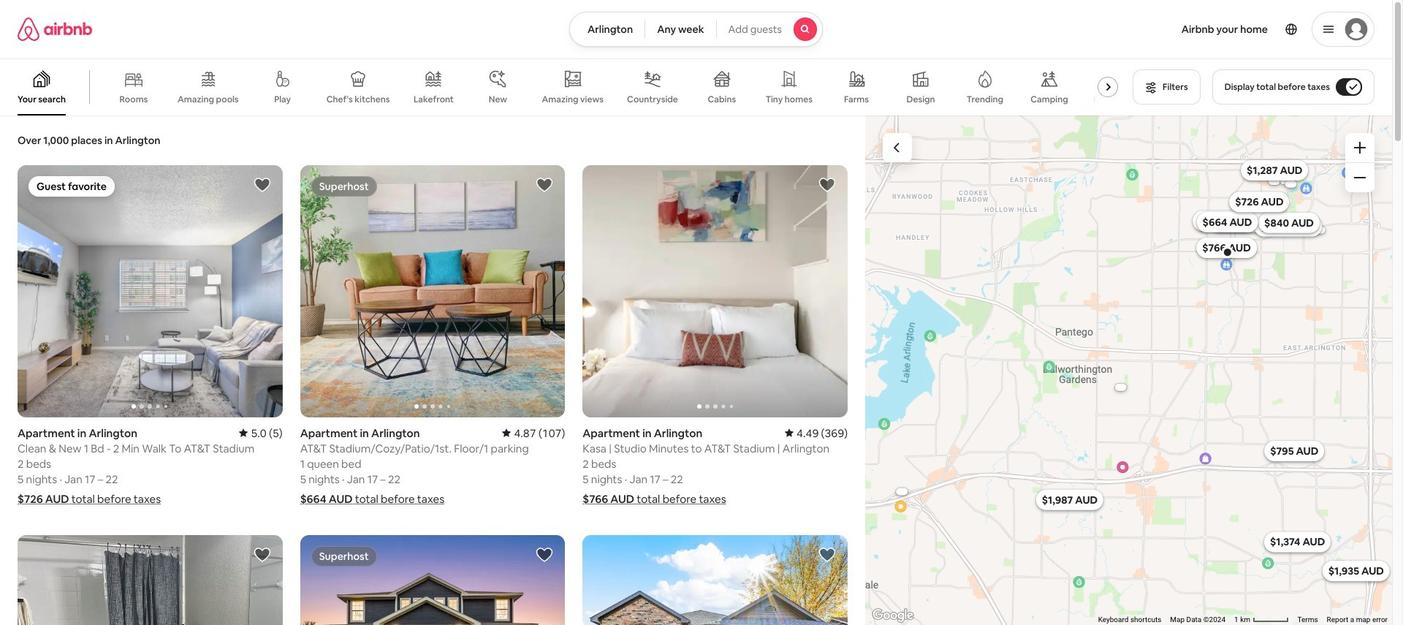 Task type: describe. For each thing, give the bounding box(es) containing it.
zoom in image
[[1355, 142, 1366, 154]]

google map
showing 26 stays. region
[[866, 116, 1393, 625]]

add to wishlist: apartment in arlington image for "4.87 out of 5 average rating,  107 reviews" image
[[536, 176, 554, 194]]

the location you searched image
[[1222, 246, 1234, 258]]

add to wishlist: apartment in arlington image
[[819, 176, 836, 194]]

add to wishlist: home in arlington image
[[536, 546, 554, 563]]

add to wishlist: home in arlington image
[[819, 546, 836, 563]]



Task type: vqa. For each thing, say whether or not it's contained in the screenshot.
by
no



Task type: locate. For each thing, give the bounding box(es) containing it.
5.0 out of 5 average rating,  5 reviews image
[[239, 426, 283, 440]]

4.87 out of 5 average rating,  107 reviews image
[[503, 426, 565, 440]]

profile element
[[841, 0, 1375, 58]]

group
[[0, 58, 1164, 116], [18, 165, 283, 417], [300, 165, 565, 417], [583, 165, 848, 417], [18, 535, 283, 625], [300, 535, 565, 625], [583, 535, 848, 625]]

zoom out image
[[1355, 172, 1366, 183]]

google image
[[869, 606, 917, 625]]

add to wishlist: apartment in arlington image for '5.0 out of 5 average rating,  5 reviews' image at left bottom
[[253, 176, 271, 194]]

add to wishlist: apartment in arlington image
[[253, 176, 271, 194], [536, 176, 554, 194], [253, 546, 271, 563]]

None search field
[[570, 12, 823, 47]]

4.49 out of 5 average rating,  369 reviews image
[[785, 426, 848, 440]]



